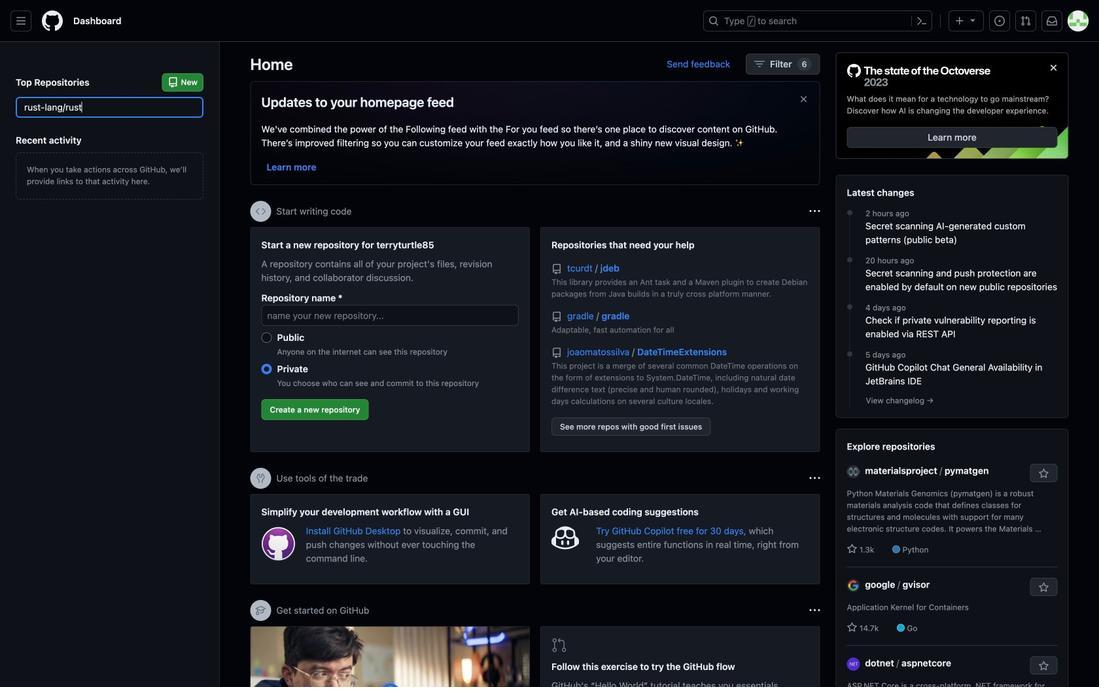 Task type: describe. For each thing, give the bounding box(es) containing it.
2 dot fill image from the top
[[845, 302, 856, 312]]

1 repo image from the top
[[552, 312, 562, 322]]

@dotnet profile image
[[847, 658, 861, 671]]

what is github? element
[[248, 626, 532, 687]]

1 dot fill image from the top
[[845, 255, 856, 265]]

simplify your development workflow with a gui element
[[250, 494, 530, 585]]

code image
[[256, 206, 266, 217]]

star this repository image for @materialsproject profile image
[[1039, 469, 1050, 479]]

2 dot fill image from the top
[[845, 349, 856, 360]]

why am i seeing this? image for try the github flow element
[[810, 606, 821, 616]]

triangle down image
[[968, 15, 979, 25]]

mortar board image
[[256, 606, 266, 616]]

name your new repository... text field
[[262, 305, 519, 326]]

issue opened image
[[995, 16, 1006, 26]]

1 dot fill image from the top
[[845, 208, 856, 218]]

git pull request image inside try the github flow element
[[552, 638, 568, 653]]

github desktop image
[[262, 527, 296, 561]]

x image
[[799, 94, 810, 104]]

notifications image
[[1048, 16, 1058, 26]]

filter image
[[755, 59, 765, 69]]

star this repository image
[[1039, 661, 1050, 672]]

star this repository image for @google profile image
[[1039, 583, 1050, 593]]

star image
[[847, 544, 858, 555]]

repositories that need your help element
[[541, 227, 821, 452]]

github logo image
[[847, 64, 992, 88]]



Task type: locate. For each thing, give the bounding box(es) containing it.
2 why am i seeing this? image from the top
[[810, 606, 821, 616]]

0 vertical spatial dot fill image
[[845, 255, 856, 265]]

1 vertical spatial dot fill image
[[845, 349, 856, 360]]

0 vertical spatial dot fill image
[[845, 208, 856, 218]]

2 star this repository image from the top
[[1039, 583, 1050, 593]]

try the github flow element
[[541, 627, 821, 687]]

command palette image
[[917, 16, 928, 26]]

1 vertical spatial why am i seeing this? image
[[810, 606, 821, 616]]

1 vertical spatial repo image
[[552, 348, 562, 358]]

0 vertical spatial star this repository image
[[1039, 469, 1050, 479]]

1 star this repository image from the top
[[1039, 469, 1050, 479]]

close image
[[1049, 63, 1060, 73]]

1 horizontal spatial git pull request image
[[1021, 16, 1032, 26]]

tools image
[[256, 473, 266, 484]]

0 vertical spatial repo image
[[552, 312, 562, 322]]

2 repo image from the top
[[552, 348, 562, 358]]

why am i seeing this? image
[[810, 473, 821, 484], [810, 606, 821, 616]]

@materialsproject profile image
[[847, 465, 861, 479]]

Top Repositories search field
[[16, 97, 204, 118]]

git pull request image
[[1021, 16, 1032, 26], [552, 638, 568, 653]]

Find a repository… text field
[[16, 97, 204, 118]]

None radio
[[262, 333, 272, 343], [262, 364, 272, 374], [262, 333, 272, 343], [262, 364, 272, 374]]

@google profile image
[[847, 579, 861, 592]]

why am i seeing this? image for get ai-based coding suggestions element
[[810, 473, 821, 484]]

explore element
[[836, 52, 1069, 687]]

0 vertical spatial why am i seeing this? image
[[810, 473, 821, 484]]

repo image
[[552, 264, 562, 275]]

homepage image
[[42, 10, 63, 31]]

start a new repository element
[[250, 227, 530, 452]]

what is github? image
[[248, 626, 532, 687]]

1 vertical spatial star this repository image
[[1039, 583, 1050, 593]]

star image
[[847, 623, 858, 633]]

1 why am i seeing this? image from the top
[[810, 473, 821, 484]]

get ai-based coding suggestions element
[[541, 494, 821, 585]]

plus image
[[955, 16, 966, 26]]

explore repositories navigation
[[836, 429, 1069, 687]]

dot fill image
[[845, 255, 856, 265], [845, 349, 856, 360]]

0 vertical spatial git pull request image
[[1021, 16, 1032, 26]]

1 vertical spatial dot fill image
[[845, 302, 856, 312]]

0 horizontal spatial git pull request image
[[552, 638, 568, 653]]

why am i seeing this? image
[[810, 206, 821, 217]]

star this repository image
[[1039, 469, 1050, 479], [1039, 583, 1050, 593]]

repo image
[[552, 312, 562, 322], [552, 348, 562, 358]]

1 vertical spatial git pull request image
[[552, 638, 568, 653]]

dot fill image
[[845, 208, 856, 218], [845, 302, 856, 312]]



Task type: vqa. For each thing, say whether or not it's contained in the screenshot.
2nd any from right
no



